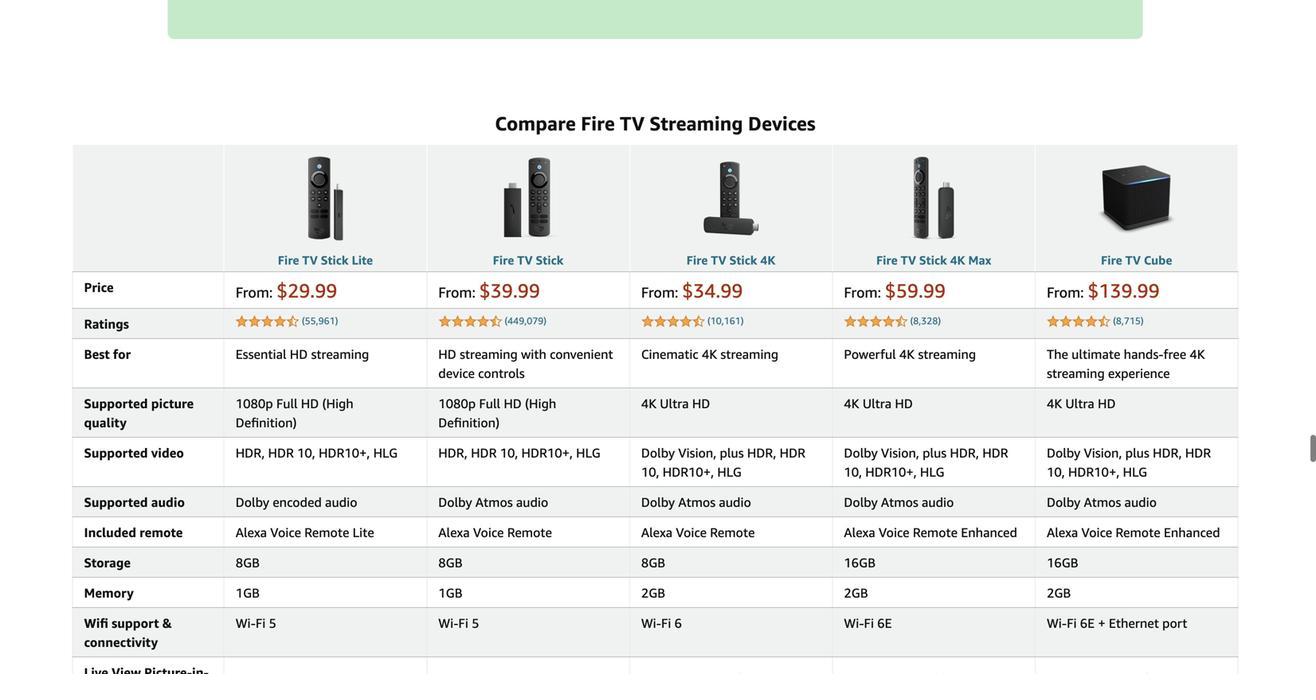 Task type: locate. For each thing, give the bounding box(es) containing it.
0 vertical spatial supported
[[84, 396, 148, 411]]

2 1080p from the left
[[438, 396, 476, 411]]

1 horizontal spatial hdr, hdr 10, hdr10+, hlg
[[438, 446, 601, 461]]

3 stick from the left
[[730, 253, 757, 268]]

3 plus from the left
[[1126, 446, 1150, 461]]

tv for fire tv stick lite
[[302, 253, 318, 268]]

powerful 4k streaming
[[844, 347, 976, 362]]

from: left $29.99 at the top of page
[[236, 284, 273, 301]]

1 horizontal spatial dolby vision, plus hdr, hdr 10, hdr10+, hlg
[[844, 446, 1008, 480]]

0 horizontal spatial vision,
[[678, 446, 717, 461]]

dolby atmos audio
[[438, 495, 548, 510], [641, 495, 751, 510], [844, 495, 954, 510], [1047, 495, 1157, 510]]

tv up $39.99
[[517, 253, 533, 268]]

4 hdr, from the left
[[950, 446, 979, 461]]

0 horizontal spatial 16gb
[[844, 556, 876, 571]]

0 horizontal spatial full
[[276, 396, 298, 411]]

tv left streaming
[[620, 112, 645, 135]]

2 horizontal spatial 4k ultra hd
[[1047, 396, 1116, 411]]

4k ultra hd down powerful
[[844, 396, 913, 411]]

hd inside hd streaming with convenient device controls
[[438, 347, 456, 362]]

2 horizontal spatial dolby vision, plus hdr, hdr 10, hdr10+, hlg
[[1047, 446, 1211, 480]]

4k ultra hd down cinematic
[[641, 396, 710, 411]]

1 wi-fi 5 from the left
[[236, 616, 276, 631]]

0 horizontal spatial hdr, hdr 10, hdr10+, hlg
[[236, 446, 398, 461]]

0 horizontal spatial wi-fi 5
[[236, 616, 276, 631]]

(high
[[322, 396, 354, 411], [525, 396, 556, 411]]

from: inside from: $139.99
[[1047, 284, 1084, 301]]

0 horizontal spatial 5
[[269, 616, 276, 631]]

streaming
[[650, 112, 743, 135]]

hlg
[[373, 446, 398, 461], [576, 446, 601, 461], [717, 465, 742, 480], [920, 465, 945, 480], [1123, 465, 1148, 480]]

wifi
[[84, 616, 108, 631]]

dolby vision, plus hdr, hdr 10, hdr10+, hlg
[[641, 446, 806, 480], [844, 446, 1008, 480], [1047, 446, 1211, 480]]

1 horizontal spatial vision,
[[881, 446, 919, 461]]

0 horizontal spatial 4k ultra hd
[[641, 396, 710, 411]]

6 audio from the left
[[1125, 495, 1157, 510]]

1 hdr, hdr 10, hdr10+, hlg from the left
[[236, 446, 398, 461]]

full down controls on the left of the page
[[479, 396, 501, 411]]

3 voice from the left
[[676, 525, 707, 540]]

fire up $39.99
[[493, 253, 514, 268]]

1 horizontal spatial 1080p full hd (high definition)
[[438, 396, 556, 431]]

0 horizontal spatial ultra
[[660, 396, 689, 411]]

stick up $39.99
[[536, 253, 564, 268]]

0 horizontal spatial alexa voice remote enhanced
[[844, 525, 1018, 540]]

alexa voice remote
[[438, 525, 552, 540], [641, 525, 755, 540]]

1 from: from the left
[[236, 284, 273, 301]]

hd down essential hd streaming
[[301, 396, 319, 411]]

from:
[[236, 284, 273, 301], [438, 284, 476, 301], [641, 284, 678, 301], [844, 284, 881, 301], [1047, 284, 1084, 301]]

1 plus from the left
[[720, 446, 744, 461]]

wifi support & connectivity
[[84, 616, 172, 650]]

2 vision, from the left
[[881, 446, 919, 461]]

1080p full hd (high definition) down essential hd streaming
[[236, 396, 354, 431]]

3 atmos from the left
[[881, 495, 919, 510]]

hd down controls on the left of the page
[[504, 396, 522, 411]]

fire tv stick image
[[481, 150, 576, 246]]

tv for fire tv stick 4k max
[[901, 253, 916, 268]]

4k ultra hd down "ultimate"
[[1047, 396, 1116, 411]]

1 16gb from the left
[[844, 556, 876, 571]]

16gb
[[844, 556, 876, 571], [1047, 556, 1079, 571]]

2 from: from the left
[[438, 284, 476, 301]]

voice
[[270, 525, 301, 540], [473, 525, 504, 540], [676, 525, 707, 540], [879, 525, 910, 540], [1082, 525, 1113, 540]]

streaming inside the ultimate hands-free 4k streaming experience
[[1047, 366, 1105, 381]]

from: for $139.99
[[1047, 284, 1084, 301]]

1gb
[[236, 586, 260, 601], [438, 586, 463, 601]]

cinematic
[[641, 347, 699, 362]]

1 horizontal spatial enhanced
[[1164, 525, 1220, 540]]

2 audio from the left
[[325, 495, 357, 510]]

experience
[[1108, 366, 1170, 381]]

&
[[162, 616, 172, 631]]

1080p down device
[[438, 396, 476, 411]]

5
[[269, 616, 276, 631], [472, 616, 479, 631]]

3 remote from the left
[[710, 525, 755, 540]]

from: left $34.99 on the top right of page
[[641, 284, 678, 301]]

(8,715)
[[1113, 315, 1144, 327]]

5 wi- from the left
[[1047, 616, 1067, 631]]

hdr,
[[236, 446, 265, 461], [438, 446, 468, 461], [747, 446, 776, 461], [950, 446, 979, 461], [1153, 446, 1182, 461]]

remote
[[140, 525, 183, 540]]

1 vertical spatial supported
[[84, 446, 148, 461]]

definition)
[[236, 415, 297, 431], [438, 415, 500, 431]]

1 stick from the left
[[321, 253, 349, 268]]

0 horizontal spatial 1080p full hd (high definition)
[[236, 396, 354, 431]]

from: inside from: $34.99
[[641, 284, 678, 301]]

1 definition) from the left
[[236, 415, 297, 431]]

5 from: from the left
[[1047, 284, 1084, 301]]

compare fire tv streaming devices
[[495, 112, 816, 135]]

4 from: from the left
[[844, 284, 881, 301]]

1080p full hd (high definition)
[[236, 396, 354, 431], [438, 396, 556, 431]]

tv up $34.99 on the top right of page
[[711, 253, 727, 268]]

supported inside supported picture quality
[[84, 396, 148, 411]]

stick up $29.99 at the top of page
[[321, 253, 349, 268]]

lite for fire tv stick lite
[[352, 253, 373, 268]]

6e for wi-fi 6e + ethernet port
[[1080, 616, 1095, 631]]

hd up device
[[438, 347, 456, 362]]

2 dolby vision, plus hdr, hdr 10, hdr10+, hlg from the left
[[844, 446, 1008, 480]]

2 definition) from the left
[[438, 415, 500, 431]]

2 hdr from the left
[[471, 446, 497, 461]]

1 horizontal spatial 2gb
[[844, 586, 868, 601]]

fire up from: $34.99
[[687, 253, 708, 268]]

3 2gb from the left
[[1047, 586, 1071, 601]]

best for
[[84, 347, 131, 362]]

4 dolby atmos audio from the left
[[1047, 495, 1157, 510]]

4 audio from the left
[[719, 495, 751, 510]]

from: inside from: $59.99
[[844, 284, 881, 301]]

5 voice from the left
[[1082, 525, 1113, 540]]

dolby
[[641, 446, 675, 461], [844, 446, 878, 461], [1047, 446, 1081, 461], [236, 495, 269, 510], [438, 495, 472, 510], [641, 495, 675, 510], [844, 495, 878, 510], [1047, 495, 1081, 510]]

1 horizontal spatial alexa voice remote
[[641, 525, 755, 540]]

4k
[[761, 253, 776, 268], [950, 253, 965, 268], [702, 347, 717, 362], [900, 347, 915, 362], [1190, 347, 1205, 362], [641, 396, 657, 411], [844, 396, 859, 411], [1047, 396, 1062, 411]]

0 horizontal spatial 2gb
[[641, 586, 665, 601]]

fire up from: $59.99
[[877, 253, 898, 268]]

3 ultra from the left
[[1066, 396, 1095, 411]]

0 horizontal spatial 6e
[[877, 616, 892, 631]]

(8,715) link
[[1113, 315, 1144, 327]]

convenient
[[550, 347, 613, 362]]

streaming inside hd streaming with convenient device controls
[[460, 347, 518, 362]]

fire tv stick 4k max
[[877, 253, 991, 268]]

fire tv cube image
[[1089, 150, 1185, 246]]

1 horizontal spatial definition)
[[438, 415, 500, 431]]

port
[[1163, 616, 1188, 631]]

stick
[[321, 253, 349, 268], [536, 253, 564, 268], [730, 253, 757, 268], [919, 253, 947, 268]]

6e
[[877, 616, 892, 631], [1080, 616, 1095, 631]]

3 vision, from the left
[[1084, 446, 1122, 461]]

remote
[[304, 525, 349, 540], [507, 525, 552, 540], [710, 525, 755, 540], [913, 525, 958, 540], [1116, 525, 1161, 540]]

1 horizontal spatial 4k ultra hd
[[844, 396, 913, 411]]

0 horizontal spatial alexa voice remote
[[438, 525, 552, 540]]

alexa
[[236, 525, 267, 540], [438, 525, 470, 540], [641, 525, 673, 540], [844, 525, 876, 540], [1047, 525, 1078, 540]]

2 full from the left
[[479, 396, 501, 411]]

definition) down device
[[438, 415, 500, 431]]

fire up the 'from: $29.99'
[[278, 253, 299, 268]]

2 horizontal spatial vision,
[[1084, 446, 1122, 461]]

0 horizontal spatial plus
[[720, 446, 744, 461]]

streaming down the
[[1047, 366, 1105, 381]]

fi
[[256, 616, 266, 631], [459, 616, 468, 631], [661, 616, 671, 631], [864, 616, 874, 631], [1067, 616, 1077, 631]]

alexa voice remote enhanced
[[844, 525, 1018, 540], [1047, 525, 1220, 540]]

supported up the "quality"
[[84, 396, 148, 411]]

0 horizontal spatial 8gb
[[236, 556, 260, 571]]

1 horizontal spatial 6e
[[1080, 616, 1095, 631]]

devices
[[748, 112, 816, 135]]

3 hdr, from the left
[[747, 446, 776, 461]]

price
[[84, 280, 114, 295]]

2 vertical spatial supported
[[84, 495, 148, 510]]

2 16gb from the left
[[1047, 556, 1079, 571]]

1 2gb from the left
[[641, 586, 665, 601]]

from: inside from: $39.99
[[438, 284, 476, 301]]

1 (high from the left
[[322, 396, 354, 411]]

from: $139.99
[[1047, 279, 1160, 302]]

2gb
[[641, 586, 665, 601], [844, 586, 868, 601], [1047, 586, 1071, 601]]

vision,
[[678, 446, 717, 461], [881, 446, 919, 461], [1084, 446, 1122, 461]]

1 horizontal spatial full
[[479, 396, 501, 411]]

from: left $139.99
[[1047, 284, 1084, 301]]

streaming for cinematic 4k streaming
[[721, 347, 779, 362]]

stick up $34.99 on the top right of page
[[730, 253, 757, 268]]

1 horizontal spatial 16gb
[[1047, 556, 1079, 571]]

2 hdr, from the left
[[438, 446, 468, 461]]

1 vision, from the left
[[678, 446, 717, 461]]

2 stick from the left
[[536, 253, 564, 268]]

1 8gb from the left
[[236, 556, 260, 571]]

3 audio from the left
[[516, 495, 548, 510]]

1080p down essential
[[236, 396, 273, 411]]

wi-
[[236, 616, 256, 631], [438, 616, 459, 631], [641, 616, 661, 631], [844, 616, 864, 631], [1047, 616, 1067, 631]]

supported down the "quality"
[[84, 446, 148, 461]]

4 stick from the left
[[919, 253, 947, 268]]

0 horizontal spatial (high
[[322, 396, 354, 411]]

from: for $59.99
[[844, 284, 881, 301]]

0 vertical spatial lite
[[352, 253, 373, 268]]

1 horizontal spatial 1080p
[[438, 396, 476, 411]]

ultra down powerful
[[863, 396, 892, 411]]

1 horizontal spatial alexa voice remote enhanced
[[1047, 525, 1220, 540]]

fire tv stick link
[[493, 253, 564, 268]]

atmos
[[476, 495, 513, 510], [678, 495, 716, 510], [881, 495, 919, 510], [1084, 495, 1121, 510]]

streaming for powerful 4k streaming
[[918, 347, 976, 362]]

fire
[[581, 112, 615, 135], [278, 253, 299, 268], [493, 253, 514, 268], [687, 253, 708, 268], [877, 253, 898, 268], [1101, 253, 1122, 268]]

2 dolby atmos audio from the left
[[641, 495, 751, 510]]

2 plus from the left
[[923, 446, 947, 461]]

0 horizontal spatial definition)
[[236, 415, 297, 431]]

2 horizontal spatial 2gb
[[1047, 586, 1071, 601]]

3 supported from the top
[[84, 495, 148, 510]]

included remote
[[84, 525, 183, 540]]

1 hdr, from the left
[[236, 446, 265, 461]]

from: for $29.99
[[236, 284, 273, 301]]

streaming down "(10,161)" link
[[721, 347, 779, 362]]

1 alexa from the left
[[236, 525, 267, 540]]

2 supported from the top
[[84, 446, 148, 461]]

1 horizontal spatial wi-fi 5
[[438, 616, 479, 631]]

2 1gb from the left
[[438, 586, 463, 601]]

1 ultra from the left
[[660, 396, 689, 411]]

1 atmos from the left
[[476, 495, 513, 510]]

definition) down essential
[[236, 415, 297, 431]]

streaming up controls on the left of the page
[[460, 347, 518, 362]]

best
[[84, 347, 110, 362]]

2gb up wi-fi 6e
[[844, 586, 868, 601]]

lite
[[352, 253, 373, 268], [353, 525, 374, 540]]

1 horizontal spatial ultra
[[863, 396, 892, 411]]

the
[[1047, 347, 1069, 362]]

3 4k ultra hd from the left
[[1047, 396, 1116, 411]]

1 supported from the top
[[84, 396, 148, 411]]

supported up included
[[84, 495, 148, 510]]

full down essential hd streaming
[[276, 396, 298, 411]]

2 remote from the left
[[507, 525, 552, 540]]

stick up $59.99
[[919, 253, 947, 268]]

lite down dolby encoded audio
[[353, 525, 374, 540]]

supported video
[[84, 446, 184, 461]]

from: inside the 'from: $29.99'
[[236, 284, 273, 301]]

4 wi- from the left
[[844, 616, 864, 631]]

from: left $59.99
[[844, 284, 881, 301]]

hd down powerful 4k streaming
[[895, 396, 913, 411]]

0 horizontal spatial enhanced
[[961, 525, 1018, 540]]

1 wi- from the left
[[236, 616, 256, 631]]

hd
[[290, 347, 308, 362], [438, 347, 456, 362], [301, 396, 319, 411], [504, 396, 522, 411], [692, 396, 710, 411], [895, 396, 913, 411], [1098, 396, 1116, 411]]

fire up from: $139.99
[[1101, 253, 1122, 268]]

1 horizontal spatial (high
[[525, 396, 556, 411]]

2 alexa from the left
[[438, 525, 470, 540]]

1 enhanced from the left
[[961, 525, 1018, 540]]

stick for fire tv stick
[[536, 253, 564, 268]]

ultra down "ultimate"
[[1066, 396, 1095, 411]]

lite down fire tv stick lite image
[[352, 253, 373, 268]]

1 horizontal spatial 8gb
[[438, 556, 463, 571]]

(high down essential hd streaming
[[322, 396, 354, 411]]

plus
[[720, 446, 744, 461], [923, 446, 947, 461], [1126, 446, 1150, 461]]

2 horizontal spatial ultra
[[1066, 396, 1095, 411]]

fire tv stick 4k image
[[685, 150, 778, 246]]

stick for fire tv stick 4k
[[730, 253, 757, 268]]

2 6e from the left
[[1080, 616, 1095, 631]]

2gb up wi-fi 6e + ethernet port
[[1047, 586, 1071, 601]]

1 vertical spatial lite
[[353, 525, 374, 540]]

0 horizontal spatial 1gb
[[236, 586, 260, 601]]

fire tv stick lite link
[[278, 253, 373, 268]]

4k right free
[[1190, 347, 1205, 362]]

2gb up wi-fi 6
[[641, 586, 665, 601]]

(high down hd streaming with convenient device controls
[[525, 396, 556, 411]]

6e for wi-fi 6e
[[877, 616, 892, 631]]

tv left "cube"
[[1126, 253, 1141, 268]]

1080p
[[236, 396, 273, 411], [438, 396, 476, 411]]

full
[[276, 396, 298, 411], [479, 396, 501, 411]]

from: left $39.99
[[438, 284, 476, 301]]

1 horizontal spatial 5
[[472, 616, 479, 631]]

lite for alexa voice remote lite
[[353, 525, 374, 540]]

1080p full hd (high definition) down controls on the left of the page
[[438, 396, 556, 431]]

1 horizontal spatial 1gb
[[438, 586, 463, 601]]

supported for supported video
[[84, 446, 148, 461]]

10,
[[297, 446, 315, 461], [500, 446, 518, 461], [641, 465, 659, 480], [844, 465, 862, 480], [1047, 465, 1065, 480]]

hdr
[[268, 446, 294, 461], [471, 446, 497, 461], [780, 446, 806, 461], [983, 446, 1008, 461], [1186, 446, 1211, 461]]

hd down the ultimate hands-free 4k streaming experience
[[1098, 396, 1116, 411]]

tv up $29.99 at the top of page
[[302, 253, 318, 268]]

8gb
[[236, 556, 260, 571], [438, 556, 463, 571], [641, 556, 665, 571]]

streaming down the (8,328) link
[[918, 347, 976, 362]]

ultra down cinematic
[[660, 396, 689, 411]]

0 horizontal spatial dolby vision, plus hdr, hdr 10, hdr10+, hlg
[[641, 446, 806, 480]]

device
[[438, 366, 475, 381]]

1 horizontal spatial plus
[[923, 446, 947, 461]]

stick for fire tv stick lite
[[321, 253, 349, 268]]

fire for fire tv cube
[[1101, 253, 1122, 268]]

4k inside the ultimate hands-free 4k streaming experience
[[1190, 347, 1205, 362]]

streaming down (55,961)
[[311, 347, 369, 362]]

2 5 from the left
[[472, 616, 479, 631]]

tv up $59.99
[[901, 253, 916, 268]]

0 horizontal spatial 1080p
[[236, 396, 273, 411]]

1 6e from the left
[[877, 616, 892, 631]]

4k down cinematic
[[641, 396, 657, 411]]

2 horizontal spatial plus
[[1126, 446, 1150, 461]]

1 1gb from the left
[[236, 586, 260, 601]]

hdr10+,
[[319, 446, 370, 461], [522, 446, 573, 461], [663, 465, 714, 480], [866, 465, 917, 480], [1068, 465, 1120, 480]]

3 from: from the left
[[641, 284, 678, 301]]

hdr, hdr 10, hdr10+, hlg
[[236, 446, 398, 461], [438, 446, 601, 461]]

2 horizontal spatial 8gb
[[641, 556, 665, 571]]

from: $39.99
[[438, 279, 540, 302]]

wi-fi 5
[[236, 616, 276, 631], [438, 616, 479, 631]]

4k down powerful
[[844, 396, 859, 411]]



Task type: describe. For each thing, give the bounding box(es) containing it.
essential hd streaming
[[236, 347, 369, 362]]

$59.99
[[885, 279, 946, 302]]

4 fi from the left
[[864, 616, 874, 631]]

2 ultra from the left
[[863, 396, 892, 411]]

(10,161) link
[[708, 315, 744, 327]]

the ultimate hands-free 4k streaming experience
[[1047, 347, 1205, 381]]

hd right essential
[[290, 347, 308, 362]]

$139.99
[[1088, 279, 1160, 302]]

4k left max in the right top of the page
[[950, 253, 965, 268]]

essential
[[236, 347, 287, 362]]

4 remote from the left
[[913, 525, 958, 540]]

wi-fi 6e + ethernet port
[[1047, 616, 1188, 631]]

3 dolby vision, plus hdr, hdr 10, hdr10+, hlg from the left
[[1047, 446, 1211, 480]]

quality
[[84, 415, 127, 431]]

3 8gb from the left
[[641, 556, 665, 571]]

compare
[[495, 112, 576, 135]]

connectivity
[[84, 635, 158, 650]]

4 atmos from the left
[[1084, 495, 1121, 510]]

included
[[84, 525, 136, 540]]

fire tv stick 4k max link
[[877, 253, 991, 268]]

stick for fire tv stick 4k max
[[919, 253, 947, 268]]

4k down "(10,161)" link
[[702, 347, 717, 362]]

5 fi from the left
[[1067, 616, 1077, 631]]

ultimate
[[1072, 347, 1121, 362]]

fire right compare
[[581, 112, 615, 135]]

tv for fire tv stick
[[517, 253, 533, 268]]

fire tv cube link
[[1101, 253, 1172, 268]]

1 5 from the left
[[269, 616, 276, 631]]

3 fi from the left
[[661, 616, 671, 631]]

picture
[[151, 396, 194, 411]]

2 (high from the left
[[525, 396, 556, 411]]

2 1080p full hd (high definition) from the left
[[438, 396, 556, 431]]

encoded
[[273, 495, 322, 510]]

1 dolby atmos audio from the left
[[438, 495, 548, 510]]

2 alexa voice remote enhanced from the left
[[1047, 525, 1220, 540]]

$34.99
[[682, 279, 743, 302]]

fire tv cube
[[1101, 253, 1172, 268]]

1 dolby vision, plus hdr, hdr 10, hdr10+, hlg from the left
[[641, 446, 806, 480]]

from: $34.99
[[641, 279, 743, 302]]

1 full from the left
[[276, 396, 298, 411]]

2 voice from the left
[[473, 525, 504, 540]]

cube
[[1144, 253, 1172, 268]]

support
[[112, 616, 159, 631]]

1 1080p from the left
[[236, 396, 273, 411]]

4 voice from the left
[[879, 525, 910, 540]]

ratings
[[84, 317, 129, 332]]

fire for fire tv stick
[[493, 253, 514, 268]]

5 hdr from the left
[[1186, 446, 1211, 461]]

max
[[969, 253, 991, 268]]

3 alexa from the left
[[641, 525, 673, 540]]

fire tv stick lite
[[278, 253, 373, 268]]

(449,079) link
[[505, 315, 547, 327]]

4k right powerful
[[900, 347, 915, 362]]

2 4k ultra hd from the left
[[844, 396, 913, 411]]

fire for fire tv stick 4k max
[[877, 253, 898, 268]]

4k down the
[[1047, 396, 1062, 411]]

1 alexa voice remote enhanced from the left
[[844, 525, 1018, 540]]

2 enhanced from the left
[[1164, 525, 1220, 540]]

tv for fire tv stick 4k
[[711, 253, 727, 268]]

fire tv stick 4k max image
[[887, 150, 981, 246]]

free
[[1164, 347, 1187, 362]]

fire tv stick lite image
[[278, 150, 373, 246]]

storage
[[84, 556, 131, 571]]

4 hdr from the left
[[983, 446, 1008, 461]]

1 hdr from the left
[[268, 446, 294, 461]]

streaming for essential hd streaming
[[311, 347, 369, 362]]

6
[[675, 616, 682, 631]]

from: $59.99
[[844, 279, 946, 302]]

1 fi from the left
[[256, 616, 266, 631]]

(55,961)
[[302, 315, 338, 327]]

wi-fi 6
[[641, 616, 682, 631]]

from: for $39.99
[[438, 284, 476, 301]]

(8,328)
[[910, 315, 941, 327]]

dolby encoded audio
[[236, 495, 357, 510]]

controls
[[478, 366, 525, 381]]

3 dolby atmos audio from the left
[[844, 495, 954, 510]]

ethernet
[[1109, 616, 1159, 631]]

(55,961) link
[[302, 315, 338, 327]]

1 1080p full hd (high definition) from the left
[[236, 396, 354, 431]]

1 remote from the left
[[304, 525, 349, 540]]

2 wi-fi 5 from the left
[[438, 616, 479, 631]]

fire tv stick 4k link
[[687, 253, 776, 268]]

(449,079)
[[505, 315, 547, 327]]

+
[[1098, 616, 1106, 631]]

video
[[151, 446, 184, 461]]

cinematic 4k streaming
[[641, 347, 779, 362]]

4 alexa from the left
[[844, 525, 876, 540]]

supported picture quality
[[84, 396, 194, 431]]

2 hdr, hdr 10, hdr10+, hlg from the left
[[438, 446, 601, 461]]

1 voice from the left
[[270, 525, 301, 540]]

2 fi from the left
[[459, 616, 468, 631]]

fire tv stick
[[493, 253, 564, 268]]

(8,328) link
[[910, 315, 941, 327]]

$39.99
[[479, 279, 540, 302]]

5 alexa from the left
[[1047, 525, 1078, 540]]

wi-fi 6e
[[844, 616, 892, 631]]

supported for supported audio
[[84, 495, 148, 510]]

hd down cinematic 4k streaming
[[692, 396, 710, 411]]

1 audio from the left
[[151, 495, 185, 510]]

4k down fire tv stick 4k "image"
[[761, 253, 776, 268]]

(10,161)
[[708, 315, 744, 327]]

5 audio from the left
[[922, 495, 954, 510]]

powerful
[[844, 347, 896, 362]]

5 hdr, from the left
[[1153, 446, 1182, 461]]

2 alexa voice remote from the left
[[641, 525, 755, 540]]

2 8gb from the left
[[438, 556, 463, 571]]

2 wi- from the left
[[438, 616, 459, 631]]

with
[[521, 347, 547, 362]]

memory
[[84, 586, 134, 601]]

from: $29.99
[[236, 279, 337, 302]]

3 hdr from the left
[[780, 446, 806, 461]]

fire for fire tv stick lite
[[278, 253, 299, 268]]

hands-
[[1124, 347, 1164, 362]]

1 4k ultra hd from the left
[[641, 396, 710, 411]]

tv for fire tv cube
[[1126, 253, 1141, 268]]

fire for fire tv stick 4k
[[687, 253, 708, 268]]

3 wi- from the left
[[641, 616, 661, 631]]

1 alexa voice remote from the left
[[438, 525, 552, 540]]

from: for $34.99
[[641, 284, 678, 301]]

hd streaming with convenient device controls
[[438, 347, 613, 381]]

supported for supported picture quality
[[84, 396, 148, 411]]

2 2gb from the left
[[844, 586, 868, 601]]

for
[[113, 347, 131, 362]]

$29.99
[[277, 279, 337, 302]]

fire tv stick 4k
[[687, 253, 776, 268]]

alexa voice remote lite
[[236, 525, 374, 540]]

2 atmos from the left
[[678, 495, 716, 510]]

5 remote from the left
[[1116, 525, 1161, 540]]

supported audio
[[84, 495, 185, 510]]



Task type: vqa. For each thing, say whether or not it's contained in the screenshot.
third Dolby Vision, plus HDR, HDR 10, HDR10+, HLG from right
yes



